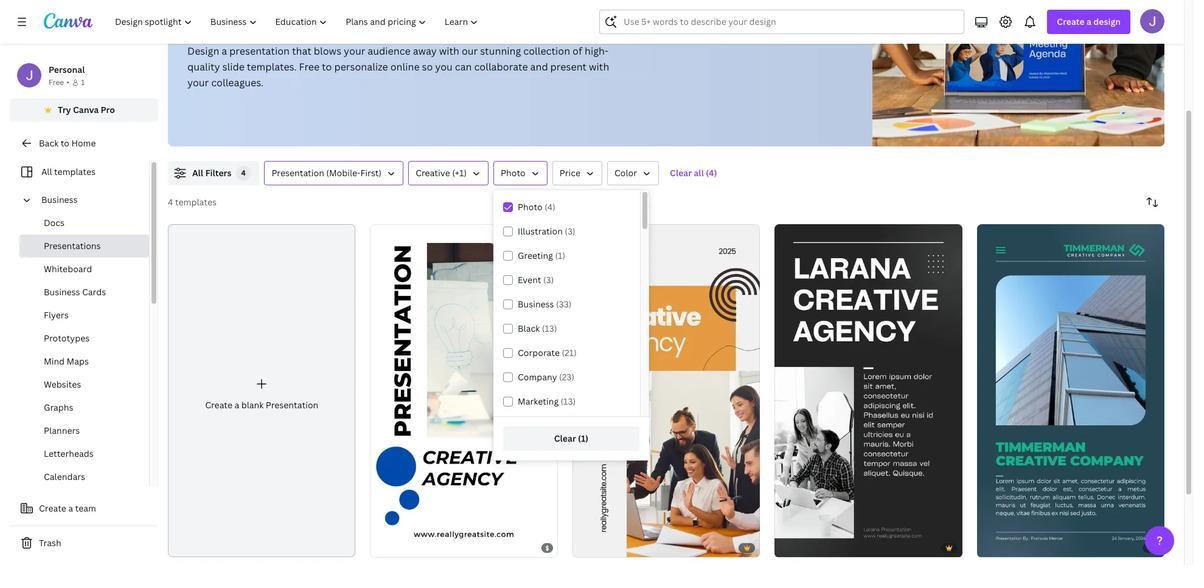 Task type: describe. For each thing, give the bounding box(es) containing it.
cards
[[82, 287, 106, 298]]

mind maps link
[[19, 351, 149, 374]]

company (23)
[[518, 372, 575, 383]]

websites link
[[19, 374, 149, 397]]

all for all filters
[[192, 167, 203, 179]]

•
[[66, 77, 69, 88]]

so
[[422, 60, 433, 74]]

and
[[530, 60, 548, 74]]

create for create a team
[[39, 503, 66, 515]]

black
[[518, 323, 540, 335]]

greeting
[[518, 250, 553, 262]]

marketing (13)
[[518, 396, 576, 408]]

planners
[[44, 425, 80, 437]]

clear all (4)
[[670, 167, 717, 179]]

all filters
[[192, 167, 232, 179]]

jacob simon image
[[1140, 9, 1165, 33]]

business link
[[37, 189, 142, 212]]

blank
[[241, 400, 264, 411]]

all templates link
[[17, 161, 142, 184]]

of for green teal modern creative company mobile-first presentation image
[[991, 544, 1000, 553]]

4 for 4 templates
[[168, 197, 173, 208]]

1 of 10 for green teal modern creative company mobile-first presentation image
[[986, 544, 1010, 553]]

all for all templates
[[41, 166, 52, 178]]

flyers link
[[19, 304, 149, 327]]

(13) for marketing (13)
[[561, 396, 576, 408]]

templates for presentation templates
[[318, 7, 417, 33]]

first)
[[361, 167, 382, 179]]

creative (+1) button
[[408, 161, 489, 186]]

that
[[292, 44, 311, 58]]

business (33)
[[518, 299, 572, 310]]

collection
[[524, 44, 570, 58]]

prototypes
[[44, 333, 90, 344]]

to inside 'link'
[[61, 138, 69, 149]]

illustration (3)
[[518, 226, 575, 237]]

10 for green teal modern creative company mobile-first presentation image
[[1002, 544, 1010, 553]]

create a team button
[[10, 497, 158, 522]]

design
[[187, 44, 219, 58]]

can
[[455, 60, 472, 74]]

maps
[[67, 356, 89, 368]]

presentation (mobile-first)
[[272, 167, 382, 179]]

prototypes link
[[19, 327, 149, 351]]

slide
[[222, 60, 245, 74]]

corporate
[[518, 348, 560, 359]]

high-
[[585, 44, 609, 58]]

to inside design a presentation that blows your audience away with our stunning collection of high- quality slide templates. free to personalize online so you can collaborate and present with your colleagues.
[[322, 60, 332, 74]]

black (13)
[[518, 323, 557, 335]]

create for create a blank presentation
[[205, 400, 233, 411]]

presentation (mobile-first) button
[[264, 161, 404, 186]]

0 horizontal spatial (4)
[[545, 201, 556, 213]]

(33)
[[556, 299, 572, 310]]

away
[[413, 44, 437, 58]]

stunning
[[480, 44, 521, 58]]

planners link
[[19, 420, 149, 443]]

flyers
[[44, 310, 69, 321]]

a for design
[[1087, 16, 1092, 27]]

(21)
[[562, 348, 577, 359]]

photo for photo
[[501, 167, 526, 179]]

templates for 4 templates
[[175, 197, 217, 208]]

1 for green teal modern creative company mobile-first presentation image
[[986, 544, 989, 553]]

docs
[[44, 217, 65, 229]]

a for presentation
[[222, 44, 227, 58]]

graphs link
[[19, 397, 149, 420]]

black white modern creative agency mobile presentation image
[[370, 225, 558, 558]]

photo button
[[494, 161, 548, 186]]

4 filter options selected element
[[236, 166, 251, 181]]

pro
[[101, 104, 115, 116]]

of inside design a presentation that blows your audience away with our stunning collection of high- quality slide templates. free to personalize online so you can collaborate and present with your colleagues.
[[573, 44, 582, 58]]

back
[[39, 138, 59, 149]]

a for team
[[68, 503, 73, 515]]

illustration
[[518, 226, 563, 237]]

clear (1)
[[554, 433, 589, 445]]

1 of 10 for black white professional creative agency mobile presentation image
[[783, 544, 808, 553]]

back to home
[[39, 138, 96, 149]]

creative (+1)
[[416, 167, 467, 179]]

graphs
[[44, 402, 73, 414]]

1 horizontal spatial with
[[589, 60, 609, 74]]

our
[[462, 44, 478, 58]]

business for business
[[41, 194, 78, 206]]

business for business cards
[[44, 287, 80, 298]]

create a blank presentation link
[[168, 225, 356, 558]]

marketing
[[518, 396, 559, 408]]

(1) for greeting (1)
[[555, 250, 565, 262]]

whiteboard
[[44, 264, 92, 275]]

(mobile-
[[326, 167, 361, 179]]

event
[[518, 274, 541, 286]]

(3) for illustration (3)
[[565, 226, 575, 237]]

presentations
[[44, 240, 101, 252]]

event (3)
[[518, 274, 554, 286]]

free inside design a presentation that blows your audience away with our stunning collection of high- quality slide templates. free to personalize online so you can collaborate and present with your colleagues.
[[299, 60, 320, 74]]

top level navigation element
[[107, 10, 489, 34]]

letterheads
[[44, 449, 94, 460]]

2 vertical spatial presentation
[[266, 400, 318, 411]]

company
[[518, 372, 557, 383]]

1 for black white professional creative agency mobile presentation image
[[783, 544, 787, 553]]

(1) for clear (1)
[[578, 433, 589, 445]]

websites
[[44, 379, 81, 391]]

whiteboard link
[[19, 258, 149, 281]]

4 templates
[[168, 197, 217, 208]]

4 for 4
[[241, 168, 246, 178]]



Task type: vqa. For each thing, say whether or not it's contained in the screenshot.
of
yes



Task type: locate. For each thing, give the bounding box(es) containing it.
(4)
[[706, 167, 717, 179], [545, 201, 556, 213]]

your down quality
[[187, 76, 209, 89]]

a inside dropdown button
[[1087, 16, 1092, 27]]

templates for all templates
[[54, 166, 96, 178]]

blows
[[314, 44, 342, 58]]

Sort by button
[[1140, 190, 1165, 215]]

clear inside "clear all (4)" button
[[670, 167, 692, 179]]

(4) right all
[[706, 167, 717, 179]]

1 horizontal spatial 10
[[1002, 544, 1010, 553]]

clear inside clear (1) button
[[554, 433, 576, 445]]

create left design
[[1057, 16, 1085, 27]]

0 vertical spatial (1)
[[555, 250, 565, 262]]

0 horizontal spatial with
[[439, 44, 459, 58]]

0 vertical spatial presentation
[[187, 7, 314, 33]]

1 10 from the left
[[800, 544, 808, 553]]

design
[[1094, 16, 1121, 27]]

1 vertical spatial free
[[49, 77, 64, 88]]

presentation right 'blank'
[[266, 400, 318, 411]]

personal
[[49, 64, 85, 75]]

(3) right event
[[543, 274, 554, 286]]

2 vertical spatial templates
[[175, 197, 217, 208]]

templates up the audience
[[318, 7, 417, 33]]

green teal modern creative company mobile-first presentation image
[[977, 225, 1165, 558]]

2 1 of 10 from the left
[[986, 544, 1010, 553]]

all templates
[[41, 166, 96, 178]]

clear for clear (1)
[[554, 433, 576, 445]]

with down 'high-'
[[589, 60, 609, 74]]

business cards
[[44, 287, 106, 298]]

with up you
[[439, 44, 459, 58]]

create inside dropdown button
[[1057, 16, 1085, 27]]

a inside design a presentation that blows your audience away with our stunning collection of high- quality slide templates. free to personalize online so you can collaborate and present with your colleagues.
[[222, 44, 227, 58]]

0 vertical spatial your
[[344, 44, 365, 58]]

0 horizontal spatial 4
[[168, 197, 173, 208]]

0 vertical spatial with
[[439, 44, 459, 58]]

create for create a design
[[1057, 16, 1085, 27]]

templates
[[318, 7, 417, 33], [54, 166, 96, 178], [175, 197, 217, 208]]

0 horizontal spatial all
[[41, 166, 52, 178]]

0 horizontal spatial of
[[573, 44, 582, 58]]

back to home link
[[10, 131, 158, 156]]

orange white creative agency mobile-first presentation image
[[573, 225, 760, 558]]

(13) down (23)
[[561, 396, 576, 408]]

create a blank presentation element
[[168, 225, 356, 558]]

docs link
[[19, 212, 149, 235]]

1 vertical spatial (3)
[[543, 274, 554, 286]]

letterheads link
[[19, 443, 149, 466]]

(1) inside button
[[578, 433, 589, 445]]

create a blank presentation
[[205, 400, 318, 411]]

free left •
[[49, 77, 64, 88]]

a left 'blank'
[[235, 400, 239, 411]]

business down event (3) at left
[[518, 299, 554, 310]]

1 vertical spatial to
[[61, 138, 69, 149]]

design a presentation that blows your audience away with our stunning collection of high- quality slide templates. free to personalize online so you can collaborate and present with your colleagues.
[[187, 44, 609, 89]]

business
[[41, 194, 78, 206], [44, 287, 80, 298], [518, 299, 554, 310]]

clear (1) button
[[503, 427, 640, 452]]

free •
[[49, 77, 69, 88]]

presentation left '(mobile-'
[[272, 167, 324, 179]]

trash link
[[10, 532, 158, 556]]

all
[[694, 167, 704, 179]]

all left filters on the left
[[192, 167, 203, 179]]

0 vertical spatial create
[[1057, 16, 1085, 27]]

1 vertical spatial templates
[[54, 166, 96, 178]]

clear for clear all (4)
[[670, 167, 692, 179]]

1 horizontal spatial 4
[[241, 168, 246, 178]]

business for business (33)
[[518, 299, 554, 310]]

1 vertical spatial presentation
[[272, 167, 324, 179]]

of for black white professional creative agency mobile presentation image
[[789, 544, 798, 553]]

0 horizontal spatial (13)
[[542, 323, 557, 335]]

2 vertical spatial business
[[518, 299, 554, 310]]

try
[[58, 104, 71, 116]]

photo up the illustration
[[518, 201, 543, 213]]

1
[[81, 77, 85, 88], [783, 544, 787, 553], [986, 544, 989, 553]]

1 horizontal spatial (1)
[[578, 433, 589, 445]]

create left the team
[[39, 503, 66, 515]]

to down blows at the top
[[322, 60, 332, 74]]

1 vertical spatial (4)
[[545, 201, 556, 213]]

photo up photo (4)
[[501, 167, 526, 179]]

online
[[391, 60, 420, 74]]

you
[[435, 60, 453, 74]]

0 vertical spatial photo
[[501, 167, 526, 179]]

0 horizontal spatial 10
[[800, 544, 808, 553]]

your
[[344, 44, 365, 58], [187, 76, 209, 89]]

a for blank
[[235, 400, 239, 411]]

1 vertical spatial clear
[[554, 433, 576, 445]]

2 horizontal spatial 1
[[986, 544, 989, 553]]

1 horizontal spatial (4)
[[706, 167, 717, 179]]

a up slide
[[222, 44, 227, 58]]

(1)
[[555, 250, 565, 262], [578, 433, 589, 445]]

mind maps
[[44, 356, 89, 368]]

1 horizontal spatial to
[[322, 60, 332, 74]]

0 vertical spatial (3)
[[565, 226, 575, 237]]

2 horizontal spatial of
[[991, 544, 1000, 553]]

all down the back
[[41, 166, 52, 178]]

1 vertical spatial business
[[44, 287, 80, 298]]

1 horizontal spatial 1
[[783, 544, 787, 553]]

calendars
[[44, 472, 85, 483]]

create a design
[[1057, 16, 1121, 27]]

presentation for presentation (mobile-first)
[[272, 167, 324, 179]]

None search field
[[600, 10, 965, 34]]

0 horizontal spatial to
[[61, 138, 69, 149]]

(13) for black (13)
[[542, 323, 557, 335]]

your up the personalize
[[344, 44, 365, 58]]

create inside button
[[39, 503, 66, 515]]

0 vertical spatial to
[[322, 60, 332, 74]]

0 horizontal spatial create
[[39, 503, 66, 515]]

present
[[551, 60, 587, 74]]

team
[[75, 503, 96, 515]]

price button
[[552, 161, 603, 186]]

clear left all
[[670, 167, 692, 179]]

a
[[1087, 16, 1092, 27], [222, 44, 227, 58], [235, 400, 239, 411], [68, 503, 73, 515]]

0 horizontal spatial (1)
[[555, 250, 565, 262]]

business cards link
[[19, 281, 149, 304]]

1 horizontal spatial create
[[205, 400, 233, 411]]

2 vertical spatial create
[[39, 503, 66, 515]]

0 vertical spatial (13)
[[542, 323, 557, 335]]

2 10 from the left
[[1002, 544, 1010, 553]]

1 horizontal spatial 1 of 10 link
[[977, 225, 1165, 558]]

(4) up illustration (3)
[[545, 201, 556, 213]]

0 vertical spatial clear
[[670, 167, 692, 179]]

business inside business link
[[41, 194, 78, 206]]

1 horizontal spatial templates
[[175, 197, 217, 208]]

0 horizontal spatial your
[[187, 76, 209, 89]]

(3) right the illustration
[[565, 226, 575, 237]]

0 horizontal spatial templates
[[54, 166, 96, 178]]

(13)
[[542, 323, 557, 335], [561, 396, 576, 408]]

with
[[439, 44, 459, 58], [589, 60, 609, 74]]

1 vertical spatial (13)
[[561, 396, 576, 408]]

1 horizontal spatial (13)
[[561, 396, 576, 408]]

clear all (4) button
[[664, 161, 723, 186]]

photo (4)
[[518, 201, 556, 213]]

a inside button
[[68, 503, 73, 515]]

0 vertical spatial business
[[41, 194, 78, 206]]

0 horizontal spatial (3)
[[543, 274, 554, 286]]

1 vertical spatial create
[[205, 400, 233, 411]]

of
[[573, 44, 582, 58], [789, 544, 798, 553], [991, 544, 1000, 553]]

(4) inside button
[[706, 167, 717, 179]]

0 horizontal spatial 1
[[81, 77, 85, 88]]

1 vertical spatial photo
[[518, 201, 543, 213]]

trash
[[39, 538, 61, 550]]

free
[[299, 60, 320, 74], [49, 77, 64, 88]]

creative
[[416, 167, 450, 179]]

2 1 of 10 link from the left
[[977, 225, 1165, 558]]

0 vertical spatial (4)
[[706, 167, 717, 179]]

colleagues.
[[211, 76, 264, 89]]

create left 'blank'
[[205, 400, 233, 411]]

1 horizontal spatial 1 of 10
[[986, 544, 1010, 553]]

1 horizontal spatial clear
[[670, 167, 692, 179]]

1 horizontal spatial your
[[344, 44, 365, 58]]

1 vertical spatial with
[[589, 60, 609, 74]]

$
[[546, 545, 550, 553]]

10 for black white professional creative agency mobile presentation image
[[800, 544, 808, 553]]

clear down the marketing (13)
[[554, 433, 576, 445]]

color
[[615, 167, 637, 179]]

templates down back to home
[[54, 166, 96, 178]]

0 vertical spatial free
[[299, 60, 320, 74]]

try canva pro button
[[10, 99, 158, 122]]

a left design
[[1087, 16, 1092, 27]]

1 vertical spatial 4
[[168, 197, 173, 208]]

2 horizontal spatial create
[[1057, 16, 1085, 27]]

filters
[[205, 167, 232, 179]]

0 horizontal spatial 1 of 10 link
[[775, 225, 963, 558]]

photo
[[501, 167, 526, 179], [518, 201, 543, 213]]

audience
[[368, 44, 411, 58]]

photo inside button
[[501, 167, 526, 179]]

corporate (21)
[[518, 348, 577, 359]]

business inside business cards link
[[44, 287, 80, 298]]

1 horizontal spatial (3)
[[565, 226, 575, 237]]

0 vertical spatial templates
[[318, 7, 417, 33]]

price
[[560, 167, 581, 179]]

0 horizontal spatial 1 of 10
[[783, 544, 808, 553]]

business up docs at left
[[41, 194, 78, 206]]

photo for photo (4)
[[518, 201, 543, 213]]

1 of 10
[[783, 544, 808, 553], [986, 544, 1010, 553]]

color button
[[607, 161, 659, 186]]

black white professional creative agency mobile presentation image
[[775, 225, 963, 558]]

canva
[[73, 104, 99, 116]]

create a team
[[39, 503, 96, 515]]

greeting (1)
[[518, 250, 565, 262]]

1 horizontal spatial of
[[789, 544, 798, 553]]

1 horizontal spatial all
[[192, 167, 203, 179]]

mind
[[44, 356, 65, 368]]

1 vertical spatial (1)
[[578, 433, 589, 445]]

(3) for event (3)
[[543, 274, 554, 286]]

try canva pro
[[58, 104, 115, 116]]

2 horizontal spatial templates
[[318, 7, 417, 33]]

templates down all filters
[[175, 197, 217, 208]]

free down the that
[[299, 60, 320, 74]]

Search search field
[[624, 10, 957, 33]]

presentation inside button
[[272, 167, 324, 179]]

1 horizontal spatial free
[[299, 60, 320, 74]]

(23)
[[559, 372, 575, 383]]

0 vertical spatial 4
[[241, 168, 246, 178]]

0 horizontal spatial free
[[49, 77, 64, 88]]

create a design button
[[1048, 10, 1131, 34]]

1 vertical spatial your
[[187, 76, 209, 89]]

1 1 of 10 link from the left
[[775, 225, 963, 558]]

business up flyers
[[44, 287, 80, 298]]

a left the team
[[68, 503, 73, 515]]

(+1)
[[452, 167, 467, 179]]

presentation
[[187, 7, 314, 33], [272, 167, 324, 179], [266, 400, 318, 411]]

4 inside "element"
[[241, 168, 246, 178]]

presentation up presentation
[[187, 7, 314, 33]]

to right the back
[[61, 138, 69, 149]]

0 horizontal spatial clear
[[554, 433, 576, 445]]

(13) right black at the left bottom
[[542, 323, 557, 335]]

1 1 of 10 from the left
[[783, 544, 808, 553]]

(3)
[[565, 226, 575, 237], [543, 274, 554, 286]]

presentation for presentation templates
[[187, 7, 314, 33]]

create
[[1057, 16, 1085, 27], [205, 400, 233, 411], [39, 503, 66, 515]]



